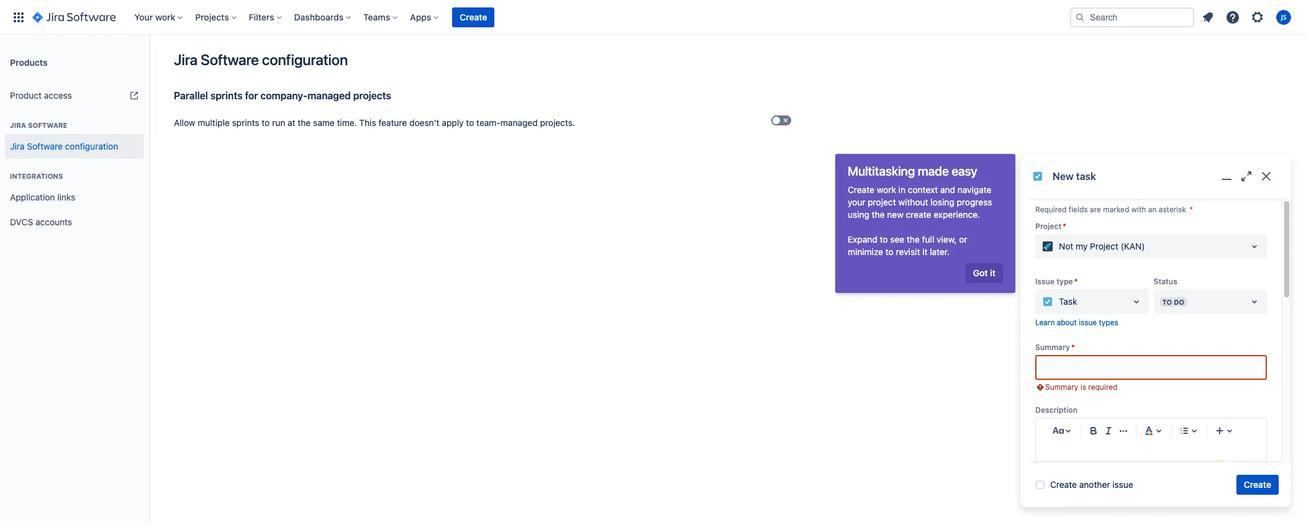 Task type: vqa. For each thing, say whether or not it's contained in the screenshot.
sprints
yes



Task type: describe. For each thing, give the bounding box(es) containing it.
0 vertical spatial software
[[201, 51, 259, 68]]

lists image
[[1177, 423, 1192, 438]]

made
[[918, 164, 949, 178]]

to right apply
[[466, 117, 474, 128]]

about
[[1057, 318, 1077, 327]]

jira software
[[10, 121, 67, 129]]

your work
[[134, 11, 175, 22]]

1 horizontal spatial project
[[1090, 241, 1119, 252]]

same
[[313, 117, 335, 128]]

company-
[[260, 90, 308, 101]]

appswitcher icon image
[[11, 10, 26, 25]]

banner containing your work
[[0, 0, 1306, 35]]

settings image
[[1250, 10, 1265, 25]]

do
[[1174, 298, 1185, 306]]

navigate
[[958, 184, 992, 195]]

1 horizontal spatial it
[[990, 268, 996, 278]]

dvcs accounts link
[[5, 210, 144, 235]]

context
[[908, 184, 938, 195]]

integrations group
[[5, 159, 144, 239]]

create another issue
[[1050, 480, 1133, 490]]

to down see at the top right
[[886, 247, 894, 257]]

not
[[1059, 241, 1074, 252]]

your work button
[[131, 7, 188, 27]]

dashboards
[[294, 11, 344, 22]]

for
[[245, 90, 258, 101]]

status
[[1154, 277, 1178, 286]]

an
[[1148, 205, 1157, 214]]

accounts
[[35, 217, 72, 227]]

product access link
[[5, 83, 144, 108]]

to do
[[1163, 298, 1185, 306]]

bold ⌘b image
[[1086, 423, 1101, 438]]

with
[[1132, 205, 1146, 214]]

jira for jira software group at the top of the page
[[10, 121, 26, 129]]

required fields are marked with an asterisk *
[[1035, 205, 1193, 214]]

the inside expand to see the full view, or minimize to revisit it later. got it
[[907, 234, 920, 245]]

minimize
[[848, 247, 883, 257]]

required
[[1035, 205, 1067, 214]]

Description - Main content area, start typing to enter text. text field
[[1054, 458, 1249, 473]]

more formatting image
[[1116, 423, 1131, 438]]

the inside multitasking made easy create work in context and navigate your project without losing progress using the new create experience.
[[872, 209, 885, 220]]

application links
[[10, 192, 75, 202]]

create inside "primary" element
[[460, 11, 487, 22]]

progress
[[957, 197, 992, 207]]

minimize image
[[1219, 169, 1234, 184]]

0 vertical spatial sprints
[[210, 90, 243, 101]]

are
[[1090, 205, 1101, 214]]

teams
[[363, 11, 390, 22]]

issue type *
[[1035, 277, 1078, 286]]

1 horizontal spatial managed
[[501, 117, 538, 128]]

multiple
[[198, 117, 230, 128]]

got it button
[[966, 263, 1003, 283]]

required
[[1088, 382, 1118, 392]]

* right the asterisk
[[1190, 205, 1193, 214]]

multitasking
[[848, 164, 915, 178]]

0 vertical spatial jira
[[174, 51, 198, 68]]

at
[[288, 117, 295, 128]]

new
[[887, 209, 904, 220]]

primary element
[[7, 0, 1070, 34]]

expand
[[848, 234, 878, 245]]

jira software configuration inside jira software group
[[10, 141, 118, 151]]

this
[[359, 117, 376, 128]]

allow
[[174, 117, 195, 128]]

issue for about
[[1079, 318, 1097, 327]]

see
[[890, 234, 905, 245]]

time.
[[337, 117, 357, 128]]

your
[[848, 197, 866, 207]]

in
[[899, 184, 906, 195]]

product access
[[10, 90, 72, 100]]

application links link
[[5, 185, 144, 210]]

dvcs
[[10, 217, 33, 227]]

create button inside "primary" element
[[452, 7, 495, 27]]

italic ⌘i image
[[1101, 423, 1116, 438]]

open image for project
[[1247, 239, 1262, 254]]

software for jira software group at the top of the page
[[28, 121, 67, 129]]

team-
[[477, 117, 501, 128]]

fields
[[1069, 205, 1088, 214]]

multitasking made easy create work in context and navigate your project without losing progress using the new create experience.
[[848, 164, 992, 220]]

full
[[922, 234, 934, 245]]

1 vertical spatial sprints
[[232, 117, 259, 128]]

jira software configuration link
[[5, 134, 144, 159]]

learn about issue types link
[[1035, 318, 1118, 327]]

teams button
[[360, 7, 403, 27]]

and
[[940, 184, 955, 195]]

your
[[134, 11, 153, 22]]

projects.
[[540, 117, 575, 128]]

work inside dropdown button
[[155, 11, 175, 22]]

apply
[[442, 117, 464, 128]]

to
[[1163, 298, 1172, 306]]

experience.
[[934, 209, 980, 220]]

0 vertical spatial project
[[1035, 222, 1062, 231]]

losing
[[931, 197, 955, 207]]



Task type: locate. For each thing, give the bounding box(es) containing it.
jira software image
[[32, 10, 116, 25], [32, 10, 116, 25]]

managed left projects. on the top left
[[501, 117, 538, 128]]

revisit
[[896, 247, 920, 257]]

it
[[923, 247, 928, 257], [990, 268, 996, 278]]

new task
[[1053, 171, 1096, 182]]

projects button
[[191, 7, 241, 27]]

project
[[868, 197, 896, 207]]

open image
[[1129, 295, 1144, 309]]

or
[[959, 234, 967, 245]]

0 vertical spatial it
[[923, 247, 928, 257]]

create inside multitasking made easy create work in context and navigate your project without losing progress using the new create experience.
[[848, 184, 875, 195]]

types
[[1099, 318, 1118, 327]]

links
[[57, 192, 75, 202]]

my
[[1076, 241, 1088, 252]]

your profile and settings image
[[1277, 10, 1291, 25]]

1 vertical spatial managed
[[501, 117, 538, 128]]

create
[[906, 209, 931, 220]]

the up revisit
[[907, 234, 920, 245]]

application
[[10, 192, 55, 202]]

1 horizontal spatial create button
[[1237, 475, 1279, 495]]

1 open image from the top
[[1247, 239, 1262, 254]]

jira software configuration up for
[[174, 51, 348, 68]]

issue for another
[[1113, 480, 1133, 490]]

description
[[1035, 405, 1078, 415]]

filters
[[249, 11, 274, 22]]

configuration down product access link
[[65, 141, 118, 151]]

new
[[1053, 171, 1074, 182]]

create
[[460, 11, 487, 22], [848, 184, 875, 195], [1050, 480, 1077, 490], [1244, 480, 1272, 490]]

0 horizontal spatial work
[[155, 11, 175, 22]]

access
[[44, 90, 72, 100]]

1 vertical spatial work
[[877, 184, 896, 195]]

1 vertical spatial project
[[1090, 241, 1119, 252]]

project down required on the right top of page
[[1035, 222, 1062, 231]]

not my project (kan)
[[1059, 241, 1145, 252]]

0 horizontal spatial jira software configuration
[[10, 141, 118, 151]]

open image
[[1247, 239, 1262, 254], [1247, 295, 1262, 309]]

projects
[[195, 11, 229, 22]]

1 vertical spatial summary
[[1045, 382, 1079, 392]]

software down 'product access'
[[28, 121, 67, 129]]

filters button
[[245, 7, 287, 27]]

error image
[[1035, 382, 1045, 392]]

the down the project
[[872, 209, 885, 220]]

run
[[272, 117, 285, 128]]

1 horizontal spatial jira software configuration
[[174, 51, 348, 68]]

1 horizontal spatial work
[[877, 184, 896, 195]]

integrations
[[10, 172, 63, 180]]

1 vertical spatial configuration
[[65, 141, 118, 151]]

type
[[1057, 277, 1073, 286]]

issue
[[1079, 318, 1097, 327], [1113, 480, 1133, 490]]

managed up the same at the left
[[308, 90, 351, 101]]

the right at
[[298, 117, 311, 128]]

expand to see the full view, or minimize to revisit it later. got it
[[848, 234, 996, 278]]

products
[[10, 57, 48, 67]]

dashboards button
[[290, 7, 356, 27]]

jira up parallel
[[174, 51, 198, 68]]

1 vertical spatial software
[[28, 121, 67, 129]]

it down the full
[[923, 247, 928, 257]]

learn about issue types
[[1035, 318, 1118, 327]]

0 vertical spatial summary
[[1035, 343, 1070, 352]]

jira for jira software configuration link
[[10, 141, 25, 151]]

allow multiple sprints to run at the same time. this feature doesn't apply to team-managed projects.
[[174, 117, 575, 128]]

0 vertical spatial jira software configuration
[[174, 51, 348, 68]]

parallel sprints for company-managed projects
[[174, 90, 391, 101]]

learn
[[1035, 318, 1055, 327]]

work right your
[[155, 11, 175, 22]]

1 horizontal spatial configuration
[[262, 51, 348, 68]]

2 vertical spatial software
[[27, 141, 63, 151]]

projects
[[353, 90, 391, 101]]

0 vertical spatial work
[[155, 11, 175, 22]]

2 horizontal spatial the
[[907, 234, 920, 245]]

help image
[[1226, 10, 1240, 25]]

summary down learn
[[1035, 343, 1070, 352]]

open image for status
[[1247, 295, 1262, 309]]

0 vertical spatial issue
[[1079, 318, 1097, 327]]

0 vertical spatial configuration
[[262, 51, 348, 68]]

dvcs accounts
[[10, 217, 72, 227]]

* up not
[[1063, 222, 1066, 231]]

jira software group
[[5, 108, 144, 163]]

later.
[[930, 247, 950, 257]]

project *
[[1035, 222, 1066, 231]]

asterisk
[[1159, 205, 1186, 214]]

got
[[973, 268, 988, 278]]

discard & close image
[[1259, 169, 1274, 184]]

to left run
[[262, 117, 270, 128]]

configuration up company-
[[262, 51, 348, 68]]

0 vertical spatial managed
[[308, 90, 351, 101]]

1 vertical spatial it
[[990, 268, 996, 278]]

product
[[10, 90, 42, 100]]

summary for summary *
[[1035, 343, 1070, 352]]

feature
[[379, 117, 407, 128]]

summary is required
[[1045, 382, 1118, 392]]

task
[[1059, 296, 1077, 307]]

to
[[262, 117, 270, 128], [466, 117, 474, 128], [880, 234, 888, 245], [886, 247, 894, 257]]

1 horizontal spatial the
[[872, 209, 885, 220]]

work up the project
[[877, 184, 896, 195]]

without
[[899, 197, 928, 207]]

* down learn about issue types link at the right
[[1072, 343, 1075, 352]]

0 horizontal spatial project
[[1035, 222, 1062, 231]]

jira down product
[[10, 121, 26, 129]]

summary for summary is required
[[1045, 382, 1079, 392]]

is
[[1081, 382, 1086, 392]]

software for jira software configuration link
[[27, 141, 63, 151]]

0 vertical spatial open image
[[1247, 239, 1262, 254]]

issue right another
[[1113, 480, 1133, 490]]

software down jira software
[[27, 141, 63, 151]]

0 horizontal spatial create button
[[452, 7, 495, 27]]

issue
[[1035, 277, 1055, 286]]

software
[[201, 51, 259, 68], [28, 121, 67, 129], [27, 141, 63, 151]]

managed
[[308, 90, 351, 101], [501, 117, 538, 128]]

issue left types
[[1079, 318, 1097, 327]]

None text field
[[1037, 356, 1266, 379]]

software up for
[[201, 51, 259, 68]]

apps
[[410, 11, 431, 22]]

Search field
[[1070, 7, 1195, 27]]

project right my
[[1090, 241, 1119, 252]]

1 vertical spatial create button
[[1237, 475, 1279, 495]]

1 horizontal spatial issue
[[1113, 480, 1133, 490]]

2 vertical spatial jira
[[10, 141, 25, 151]]

2 open image from the top
[[1247, 295, 1262, 309]]

0 vertical spatial the
[[298, 117, 311, 128]]

view,
[[937, 234, 957, 245]]

project
[[1035, 222, 1062, 231], [1090, 241, 1119, 252]]

banner
[[0, 0, 1306, 35]]

jira down jira software
[[10, 141, 25, 151]]

0 horizontal spatial it
[[923, 247, 928, 257]]

apps button
[[406, 7, 444, 27]]

summary
[[1035, 343, 1070, 352], [1045, 382, 1079, 392]]

*
[[1190, 205, 1193, 214], [1063, 222, 1066, 231], [1074, 277, 1078, 286], [1072, 343, 1075, 352]]

0 vertical spatial create button
[[452, 7, 495, 27]]

1 vertical spatial the
[[872, 209, 885, 220]]

new task image
[[1033, 171, 1043, 181]]

another
[[1079, 480, 1110, 490]]

using
[[848, 209, 870, 220]]

2 vertical spatial the
[[907, 234, 920, 245]]

1 vertical spatial issue
[[1113, 480, 1133, 490]]

notifications image
[[1201, 10, 1216, 25]]

0 horizontal spatial issue
[[1079, 318, 1097, 327]]

0 horizontal spatial configuration
[[65, 141, 118, 151]]

easy
[[952, 164, 977, 178]]

1 vertical spatial jira software configuration
[[10, 141, 118, 151]]

search image
[[1075, 12, 1085, 22]]

1 vertical spatial jira
[[10, 121, 26, 129]]

to left see at the top right
[[880, 234, 888, 245]]

parallel
[[174, 90, 208, 101]]

it right got
[[990, 268, 996, 278]]

summary left is
[[1045, 382, 1079, 392]]

* right "type" at the right
[[1074, 277, 1078, 286]]

work inside multitasking made easy create work in context and navigate your project without losing progress using the new create experience.
[[877, 184, 896, 195]]

1 vertical spatial open image
[[1247, 295, 1262, 309]]

the
[[298, 117, 311, 128], [872, 209, 885, 220], [907, 234, 920, 245]]

sprints left for
[[210, 90, 243, 101]]

0 horizontal spatial the
[[298, 117, 311, 128]]

go full screen image
[[1239, 169, 1254, 184]]

sprints down for
[[232, 117, 259, 128]]

marked
[[1103, 205, 1130, 214]]

jira software configuration down jira software
[[10, 141, 118, 151]]

configuration inside jira software group
[[65, 141, 118, 151]]

0 horizontal spatial managed
[[308, 90, 351, 101]]

text styles image
[[1051, 423, 1066, 438]]

sidebar navigation image
[[135, 50, 163, 75]]

task
[[1076, 171, 1096, 182]]

configuration
[[262, 51, 348, 68], [65, 141, 118, 151]]

create button
[[452, 7, 495, 27], [1237, 475, 1279, 495]]



